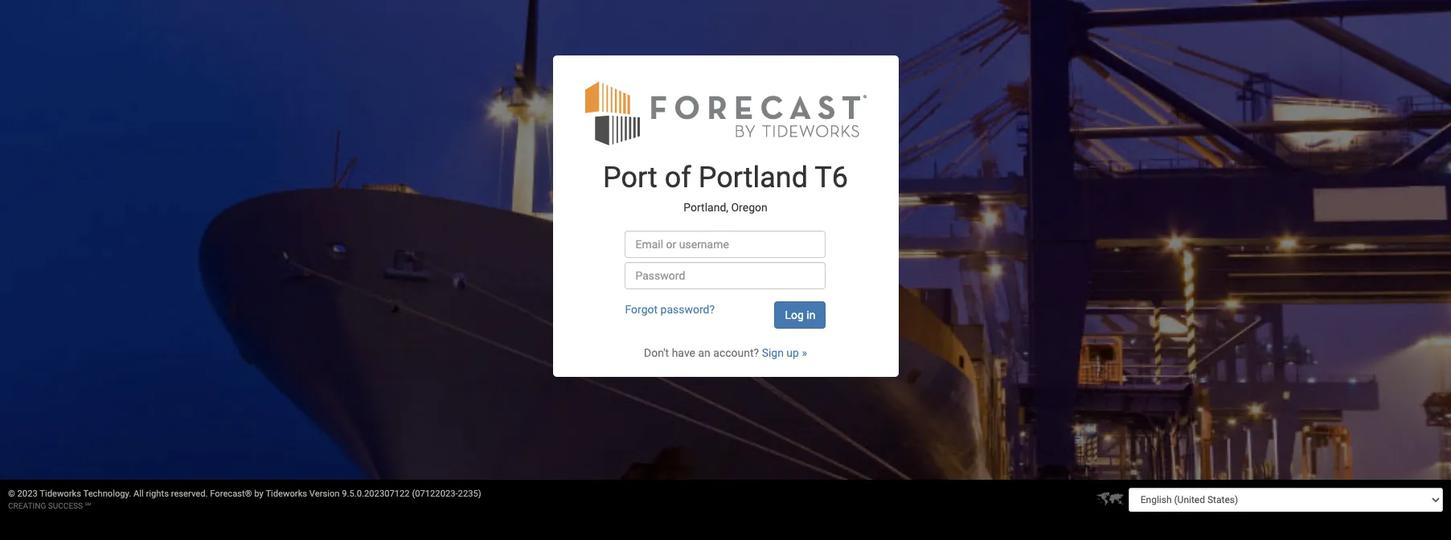 Task type: vqa. For each thing, say whether or not it's contained in the screenshot.
arrive
no



Task type: describe. For each thing, give the bounding box(es) containing it.
©
[[8, 489, 15, 499]]

Password password field
[[625, 262, 826, 289]]

oregon
[[731, 201, 768, 214]]

2023
[[17, 489, 38, 499]]

»
[[802, 346, 807, 359]]

1 tideworks from the left
[[40, 489, 81, 499]]

forgot password? link
[[625, 303, 715, 316]]

have
[[672, 346, 696, 359]]

port
[[603, 161, 658, 194]]

2 tideworks from the left
[[266, 489, 307, 499]]

technology.
[[83, 489, 131, 499]]

9.5.0.202307122
[[342, 489, 410, 499]]

reserved.
[[171, 489, 208, 499]]

password?
[[661, 303, 715, 316]]

t6
[[815, 161, 848, 194]]

in
[[807, 309, 816, 321]]

all
[[133, 489, 144, 499]]

up
[[787, 346, 799, 359]]

sign
[[762, 346, 784, 359]]

account?
[[713, 346, 759, 359]]

log in button
[[775, 301, 826, 329]]

℠
[[85, 502, 91, 511]]

© 2023 tideworks technology. all rights reserved. forecast® by tideworks version 9.5.0.202307122 (07122023-2235) creating success ℠
[[8, 489, 481, 511]]

don't have an account? sign up »
[[644, 346, 807, 359]]



Task type: locate. For each thing, give the bounding box(es) containing it.
portland,
[[684, 201, 729, 214]]

sign up » link
[[762, 346, 807, 359]]

Email or username text field
[[625, 231, 826, 258]]

version
[[309, 489, 340, 499]]

0 horizontal spatial tideworks
[[40, 489, 81, 499]]

tideworks up 'success'
[[40, 489, 81, 499]]

portland
[[699, 161, 808, 194]]

tideworks
[[40, 489, 81, 499], [266, 489, 307, 499]]

port of portland t6 portland, oregon
[[603, 161, 848, 214]]

of
[[665, 161, 691, 194]]

creating
[[8, 502, 46, 511]]

1 horizontal spatial tideworks
[[266, 489, 307, 499]]

forgot password? log in
[[625, 303, 816, 321]]

an
[[698, 346, 711, 359]]

forecast® by tideworks image
[[585, 79, 866, 146]]

(07122023-
[[412, 489, 458, 499]]

tideworks right by at bottom left
[[266, 489, 307, 499]]

forgot
[[625, 303, 658, 316]]

don't
[[644, 346, 669, 359]]

rights
[[146, 489, 169, 499]]

forecast®
[[210, 489, 252, 499]]

success
[[48, 502, 83, 511]]

2235)
[[458, 489, 481, 499]]

log
[[785, 309, 804, 321]]

by
[[254, 489, 264, 499]]



